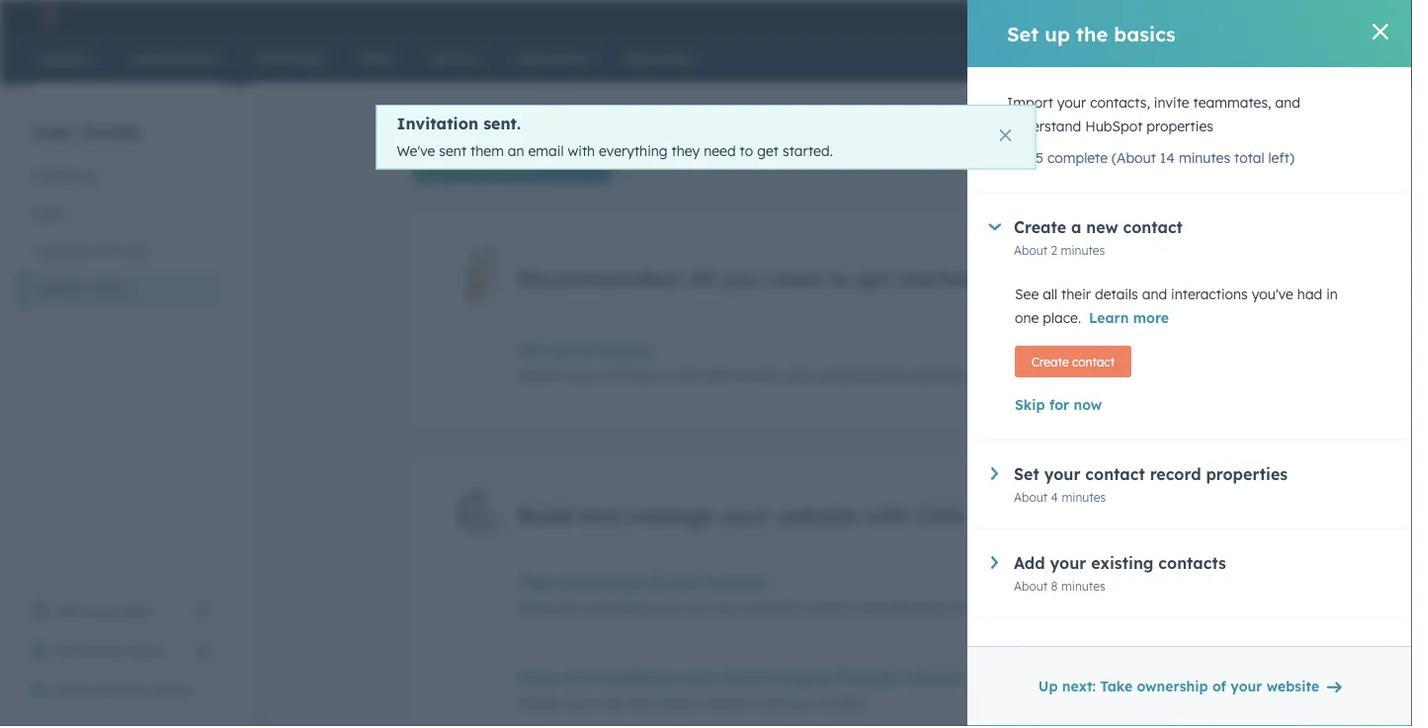 Task type: locate. For each thing, give the bounding box(es) containing it.
0 vertical spatial up
[[1045, 21, 1070, 46]]

0 vertical spatial the
[[1077, 21, 1108, 46]]

1 vertical spatial build
[[517, 599, 550, 616]]

start overview demo
[[55, 682, 192, 699]]

to right they
[[740, 142, 753, 160]]

total
[[1235, 149, 1265, 167]]

set for set your contact record properties about 4 minutes
[[1014, 465, 1040, 484]]

get left started. at the top right of page
[[757, 142, 779, 160]]

left
[[1195, 367, 1213, 382]]

teammates, down 'set up the basics' "button"
[[704, 367, 782, 384]]

interactions
[[1171, 286, 1248, 303]]

4
[[1051, 490, 1059, 505]]

0 horizontal spatial ownership
[[560, 572, 641, 592]]

attract
[[657, 695, 701, 712]]

contact right new
[[1123, 217, 1183, 237]]

tools right management
[[949, 599, 981, 616]]

need
[[704, 142, 736, 160], [769, 264, 821, 291]]

caret image for set
[[991, 468, 998, 480]]

understand up 5
[[1007, 118, 1082, 135]]

had
[[1298, 286, 1323, 303]]

need right you
[[769, 264, 821, 291]]

0 horizontal spatial of
[[646, 572, 662, 592]]

your
[[444, 127, 481, 146]]

create left a on the right of the page
[[1014, 217, 1067, 237]]

0 vertical spatial content
[[804, 599, 854, 616]]

14 right (about
[[1160, 149, 1175, 167]]

settings image
[[1200, 8, 1218, 26]]

0 vertical spatial to
[[740, 142, 753, 160]]

0 horizontal spatial hubspot
[[893, 367, 951, 384]]

website inside "button"
[[32, 280, 84, 297]]

2 vertical spatial create
[[1015, 643, 1068, 662]]

take inside button
[[1100, 678, 1133, 695]]

your website (cms) tools progress progress bar
[[413, 164, 611, 184]]

hubspot down started
[[893, 367, 951, 384]]

about 26 minutes
[[1115, 695, 1213, 710]]

invite
[[1154, 94, 1190, 111], [665, 367, 700, 384]]

invite
[[55, 643, 93, 660]]

and
[[1276, 94, 1301, 111], [1142, 286, 1168, 303], [786, 367, 811, 384], [578, 502, 619, 529], [554, 599, 579, 616], [628, 695, 653, 712]]

notifications image
[[1233, 9, 1251, 27]]

upgrade image
[[1051, 8, 1069, 26]]

2 inside create a new contact about 2 minutes
[[1051, 243, 1058, 257]]

2 down close icon
[[1007, 149, 1015, 167]]

customer service
[[32, 242, 147, 259]]

1 vertical spatial ownership
[[1137, 678, 1208, 695]]

1 horizontal spatial (cms)
[[553, 127, 600, 146]]

ownership up customize
[[560, 572, 641, 592]]

1 horizontal spatial the
[[1077, 21, 1108, 46]]

1 vertical spatial import
[[517, 367, 564, 384]]

import your contacts, invite teammates, and understand hubspot properties
[[1007, 94, 1301, 135]]

take up "grow"
[[517, 572, 555, 592]]

1 vertical spatial 2
[[1051, 243, 1058, 257]]

1 vertical spatial take
[[1100, 678, 1133, 695]]

set for set up the basics import your contacts, invite teammates, and understand hubspot properties
[[517, 340, 543, 360]]

0 vertical spatial create
[[1014, 217, 1067, 237]]

contact down [object object] complete progress bar
[[1072, 354, 1115, 369]]

1 vertical spatial site
[[601, 695, 624, 712]]

up
[[1039, 678, 1058, 695]]

and down 'set up the basics' "button"
[[786, 367, 811, 384]]

8
[[1051, 579, 1058, 594]]

2 vertical spatial set
[[1014, 465, 1040, 484]]

minutes right 8
[[1062, 579, 1106, 594]]

0 horizontal spatial teammates,
[[704, 367, 782, 384]]

calling icon button
[[1076, 3, 1110, 29]]

marketplaces image
[[1126, 9, 1143, 27]]

about up 'see'
[[1014, 243, 1048, 257]]

set inside set your contact record properties about 4 minutes
[[1014, 465, 1040, 484]]

1 horizontal spatial understand
[[1007, 118, 1082, 135]]

1 vertical spatial 0%
[[1196, 670, 1213, 684]]

1 vertical spatial contacts,
[[601, 367, 661, 384]]

website for manage
[[776, 502, 858, 529]]

1 horizontal spatial get
[[856, 264, 891, 291]]

0 horizontal spatial invite
[[665, 367, 700, 384]]

all
[[689, 264, 716, 291]]

teammates,
[[1194, 94, 1272, 111], [704, 367, 782, 384]]

ownership inside take ownership of your website build and customize your site with powerful content management tools
[[560, 572, 641, 592]]

and down audience
[[628, 695, 653, 712]]

contacts,
[[1090, 94, 1150, 111], [601, 367, 661, 384]]

minutes inside set your contact record properties about 4 minutes
[[1062, 490, 1106, 505]]

1 vertical spatial contact
[[1072, 354, 1115, 369]]

site left powerful
[[685, 599, 708, 616]]

website
[[776, 502, 858, 529], [708, 572, 768, 592], [1267, 678, 1320, 695]]

about down [object object] complete progress bar
[[1094, 367, 1128, 382]]

caret image left a on the right of the page
[[989, 224, 1001, 230]]

understand inside set up the basics import your contacts, invite teammates, and understand hubspot properties
[[815, 367, 889, 384]]

service
[[99, 242, 147, 259]]

1 horizontal spatial tools
[[949, 599, 981, 616]]

0 vertical spatial contacts,
[[1090, 94, 1150, 111]]

1 horizontal spatial contacts,
[[1090, 94, 1150, 111]]

and up more
[[1142, 286, 1168, 303]]

invite your team
[[55, 643, 164, 660]]

0 horizontal spatial contacts,
[[601, 367, 661, 384]]

about left "4"
[[1014, 490, 1048, 505]]

hubspot up (about
[[1086, 118, 1143, 135]]

0 horizontal spatial basics
[[603, 340, 653, 360]]

website inside up next: take ownership of your website button
[[1267, 678, 1320, 695]]

website for of
[[708, 572, 768, 592]]

cms
[[916, 502, 964, 529]]

1 horizontal spatial teammates,
[[1194, 94, 1272, 111]]

1 vertical spatial understand
[[815, 367, 889, 384]]

contacts, inside set up the basics import your contacts, invite teammates, and understand hubspot properties
[[601, 367, 661, 384]]

2 horizontal spatial of
[[1213, 678, 1227, 695]]

2 up "all"
[[1051, 243, 1058, 257]]

close image
[[1000, 129, 1012, 141]]

1 vertical spatial create
[[1032, 354, 1069, 369]]

0% down contacts
[[1196, 574, 1213, 589]]

create up up
[[1015, 643, 1068, 662]]

tools left progress
[[604, 127, 643, 146]]

create inside create a new contact about 2 minutes
[[1014, 217, 1067, 237]]

content down friendly
[[820, 695, 869, 712]]

1 horizontal spatial site
[[685, 599, 708, 616]]

view your plan link
[[20, 592, 221, 632]]

understand down 'set up the basics' "button"
[[815, 367, 889, 384]]

with inside take ownership of your website build and customize your site with powerful content management tools
[[712, 599, 740, 616]]

about
[[1014, 243, 1048, 257], [1094, 367, 1128, 382], [1014, 490, 1048, 505], [1014, 579, 1048, 594], [1115, 599, 1149, 614], [1115, 695, 1149, 710]]

the inside set up the basics dialog
[[1077, 21, 1108, 46]]

1 horizontal spatial 14
[[1160, 149, 1175, 167]]

properties inside set your contact record properties about 4 minutes
[[1206, 465, 1288, 484]]

invite inside set up the basics import your contacts, invite teammates, and understand hubspot properties
[[665, 367, 700, 384]]

take inside take ownership of your website build and customize your site with powerful content management tools
[[517, 572, 555, 592]]

0 vertical spatial website
[[776, 502, 858, 529]]

1 horizontal spatial website
[[486, 127, 548, 146]]

0 horizontal spatial up
[[548, 340, 568, 360]]

need right they
[[704, 142, 736, 160]]

link opens in a new window image
[[196, 605, 210, 619]]

caret image
[[989, 224, 1001, 230], [991, 468, 998, 480]]

up inside set up the basics import your contacts, invite teammates, and understand hubspot properties
[[548, 340, 568, 360]]

1 vertical spatial caret image
[[991, 468, 998, 480]]

see all their details and interactions you've had in one place.
[[1015, 286, 1338, 327]]

view your plan
[[55, 603, 152, 620]]

contact inside create a new contact about 2 minutes
[[1123, 217, 1183, 237]]

website up your website (cms) tools progress progress bar
[[486, 127, 548, 146]]

link opens in a new window image
[[196, 600, 210, 624]]

up
[[1045, 21, 1070, 46], [548, 340, 568, 360]]

2 vertical spatial content
[[820, 695, 869, 712]]

site down audience
[[601, 695, 624, 712]]

0 vertical spatial invite
[[1154, 94, 1190, 111]]

of left 5
[[1019, 149, 1032, 167]]

caret image up hub
[[991, 468, 998, 480]]

search image
[[1371, 51, 1385, 65]]

and inside "see all their details and interactions you've had in one place."
[[1142, 286, 1168, 303]]

0 vertical spatial tools
[[604, 127, 643, 146]]

0 vertical spatial website
[[486, 127, 548, 146]]

take ownership of your website button
[[517, 572, 1053, 592]]

1 vertical spatial get
[[856, 264, 891, 291]]

your inside set up the basics import your contacts, invite teammates, and understand hubspot properties
[[568, 367, 597, 384]]

properties inside set up the basics import your contacts, invite teammates, and understand hubspot properties
[[955, 367, 1021, 384]]

complete
[[1048, 149, 1108, 167]]

customer service button
[[20, 232, 221, 270]]

1 horizontal spatial 2
[[1051, 243, 1058, 257]]

site inside take ownership of your website build and customize your site with powerful content management tools
[[685, 599, 708, 616]]

of inside take ownership of your website build and customize your site with powerful content management tools
[[646, 572, 662, 592]]

0 vertical spatial set
[[1007, 21, 1039, 46]]

learn
[[1089, 309, 1129, 327]]

audience
[[605, 668, 677, 688]]

invitation sent. we've sent them an email with everything they need to get started.
[[397, 114, 833, 160]]

invite inside import your contacts, invite teammates, and understand hubspot properties
[[1154, 94, 1190, 111]]

minutes right "4"
[[1062, 490, 1106, 505]]

take
[[517, 572, 555, 592], [1100, 678, 1133, 695]]

website down customer in the top left of the page
[[32, 280, 84, 297]]

and left customize
[[554, 599, 579, 616]]

0 vertical spatial need
[[704, 142, 736, 160]]

content inside take ownership of your website build and customize your site with powerful content management tools
[[804, 599, 854, 616]]

next:
[[1062, 678, 1096, 695]]

create
[[1014, 217, 1067, 237], [1032, 354, 1069, 369], [1015, 643, 1068, 662]]

upgrade link
[[1047, 5, 1072, 26]]

up inside dialog
[[1045, 21, 1070, 46]]

1 horizontal spatial basics
[[1114, 21, 1176, 46]]

minutes down a on the right of the page
[[1061, 243, 1105, 257]]

basics inside dialog
[[1114, 21, 1176, 46]]

0 horizontal spatial get
[[757, 142, 779, 160]]

1 vertical spatial website
[[708, 572, 768, 592]]

1 horizontal spatial website
[[776, 502, 858, 529]]

0 horizontal spatial to
[[740, 142, 753, 160]]

basics inside set up the basics import your contacts, invite teammates, and understand hubspot properties
[[603, 340, 653, 360]]

about down add
[[1014, 579, 1048, 594]]

about inside add your existing contacts about 8 minutes
[[1014, 579, 1048, 594]]

properties right record
[[1206, 465, 1288, 484]]

site
[[685, 599, 708, 616], [601, 695, 624, 712]]

account
[[1114, 643, 1177, 662]]

0 horizontal spatial need
[[704, 142, 736, 160]]

notifications button
[[1225, 0, 1259, 32]]

0 vertical spatial 2
[[1007, 149, 1015, 167]]

1 horizontal spatial take
[[1100, 678, 1133, 695]]

new
[[1087, 217, 1119, 237]]

2 vertical spatial contact
[[1086, 465, 1145, 484]]

of up customize
[[646, 572, 662, 592]]

0 vertical spatial contact
[[1123, 217, 1183, 237]]

0 vertical spatial properties
[[1147, 118, 1214, 135]]

0 vertical spatial build
[[517, 502, 572, 529]]

understand
[[1007, 118, 1082, 135], [815, 367, 889, 384]]

left)
[[1269, 149, 1295, 167]]

to up 'set up the basics' "button"
[[828, 264, 850, 291]]

0 horizontal spatial the
[[573, 340, 598, 360]]

(cms) right an
[[553, 127, 600, 146]]

up for set up the basics
[[1045, 21, 1070, 46]]

create down [object object] complete progress bar
[[1032, 354, 1069, 369]]

set up the basics dialog
[[968, 0, 1413, 727]]

teammates, down "search hubspot" search box in the top of the page
[[1194, 94, 1272, 111]]

set
[[1007, 21, 1039, 46], [517, 340, 543, 360], [1014, 465, 1040, 484]]

customize
[[583, 599, 649, 616]]

0 vertical spatial caret image
[[989, 224, 1001, 230]]

1 vertical spatial teammates,
[[704, 367, 782, 384]]

guide
[[83, 119, 141, 144]]

1 vertical spatial 14
[[1131, 367, 1144, 382]]

properties up skip
[[955, 367, 1021, 384]]

create contact link
[[1015, 346, 1132, 378]]

1 horizontal spatial to
[[828, 264, 850, 291]]

1 vertical spatial (cms)
[[88, 280, 127, 297]]

0 horizontal spatial site
[[601, 695, 624, 712]]

0 horizontal spatial 2
[[1007, 149, 1015, 167]]

teammates, inside set up the basics import your contacts, invite teammates, and understand hubspot properties
[[704, 367, 782, 384]]

get left started
[[856, 264, 891, 291]]

sales button
[[20, 195, 221, 232]]

1 vertical spatial website
[[32, 280, 84, 297]]

0 horizontal spatial website
[[708, 572, 768, 592]]

1 0% from the top
[[1196, 574, 1213, 589]]

1 vertical spatial up
[[548, 340, 568, 360]]

management
[[857, 599, 945, 616]]

skip for now button
[[1015, 393, 1365, 417]]

with down grow your audience with search engine-friendly content button
[[756, 695, 783, 712]]

user guide
[[32, 119, 141, 144]]

2 build from the top
[[517, 599, 550, 616]]

build and manage your website with cms hub
[[517, 502, 1014, 529]]

about inside set your contact record properties about 4 minutes
[[1014, 490, 1048, 505]]

start
[[55, 682, 88, 699]]

0% for grow your audience with search engine-friendly content
[[1196, 670, 1213, 684]]

existing
[[1091, 554, 1154, 573]]

with left powerful
[[712, 599, 740, 616]]

contact inside set your contact record properties about 4 minutes
[[1086, 465, 1145, 484]]

1 vertical spatial the
[[573, 340, 598, 360]]

0 vertical spatial import
[[1007, 94, 1054, 111]]

sales
[[32, 205, 66, 222]]

and down "search hubspot" search box in the top of the page
[[1276, 94, 1301, 111]]

and inside set up the basics import your contacts, invite teammates, and understand hubspot properties
[[786, 367, 811, 384]]

1 horizontal spatial import
[[1007, 94, 1054, 111]]

2 0% from the top
[[1196, 670, 1213, 684]]

1 vertical spatial properties
[[955, 367, 1021, 384]]

0 horizontal spatial import
[[517, 367, 564, 384]]

with left "cms"
[[864, 502, 910, 529]]

with right "email"
[[568, 142, 595, 160]]

set up the basics
[[1007, 21, 1176, 46]]

1 vertical spatial set
[[517, 340, 543, 360]]

self made
[[1297, 7, 1357, 24]]

14 down learn more button
[[1131, 367, 1144, 382]]

add your existing contacts about 8 minutes
[[1014, 554, 1227, 594]]

1 vertical spatial tools
[[949, 599, 981, 616]]

1 vertical spatial content
[[904, 668, 964, 688]]

made
[[1323, 7, 1357, 24]]

started.
[[783, 142, 833, 160]]

1 horizontal spatial need
[[769, 264, 821, 291]]

1 vertical spatial invite
[[665, 367, 700, 384]]

properties up 2 of 5 complete (about 14 minutes total left)
[[1147, 118, 1214, 135]]

need inside invitation sent. we've sent them an email with everything they need to get started.
[[704, 142, 736, 160]]

contact left record
[[1086, 465, 1145, 484]]

set inside set up the basics import your contacts, invite teammates, and understand hubspot properties
[[517, 340, 543, 360]]

content right friendly
[[904, 668, 964, 688]]

0 vertical spatial understand
[[1007, 118, 1082, 135]]

create for create a new contact about 2 minutes
[[1014, 217, 1067, 237]]

1 horizontal spatial invite
[[1154, 94, 1190, 111]]

1 vertical spatial of
[[646, 572, 662, 592]]

1 horizontal spatial hubspot
[[1086, 118, 1143, 135]]

create for create contact
[[1032, 354, 1069, 369]]

0 vertical spatial get
[[757, 142, 779, 160]]

2 horizontal spatial website
[[1267, 678, 1320, 695]]

0 vertical spatial of
[[1019, 149, 1032, 167]]

0 horizontal spatial (cms)
[[88, 280, 127, 297]]

the
[[1077, 21, 1108, 46], [573, 340, 598, 360]]

properties
[[1147, 118, 1214, 135], [955, 367, 1021, 384], [1206, 465, 1288, 484]]

take right 'next:'
[[1100, 678, 1133, 695]]

started
[[898, 264, 975, 291]]

grow
[[517, 668, 559, 688]]

1 horizontal spatial ownership
[[1137, 678, 1208, 695]]

record
[[1150, 465, 1201, 484]]

1 horizontal spatial up
[[1045, 21, 1070, 46]]

1 build from the top
[[517, 502, 572, 529]]

1 vertical spatial hubspot
[[893, 367, 951, 384]]

tools
[[604, 127, 643, 146], [949, 599, 981, 616]]

(cms) down customer service button
[[88, 280, 127, 297]]

grow your audience with search engine-friendly content publish your site and attract visitors with your content
[[517, 668, 964, 712]]

(cms)
[[553, 127, 600, 146], [88, 280, 127, 297]]

the inside set up the basics import your contacts, invite teammates, and understand hubspot properties
[[573, 340, 598, 360]]

minutes right 25
[[1169, 599, 1213, 614]]

the for set up the basics
[[1077, 21, 1108, 46]]

0% up the about 26 minutes on the bottom right
[[1196, 670, 1213, 684]]

1 vertical spatial basics
[[603, 340, 653, 360]]

up left the calling icon
[[1045, 21, 1070, 46]]

the right upgrade 'image' at the right
[[1077, 21, 1108, 46]]

content down the take ownership of your website button
[[804, 599, 854, 616]]

26
[[1152, 695, 1166, 710]]

0%
[[1196, 574, 1213, 589], [1196, 670, 1213, 684]]

set up the basics button
[[517, 340, 1053, 360]]

0 vertical spatial 14
[[1160, 149, 1175, 167]]

2 vertical spatial website
[[1267, 678, 1320, 695]]

self made button
[[1263, 0, 1387, 32]]

of right 26
[[1213, 678, 1227, 695]]

your inside button
[[1231, 678, 1263, 695]]

hubspot
[[1086, 118, 1143, 135], [893, 367, 951, 384]]

1 vertical spatial need
[[769, 264, 821, 291]]

website inside take ownership of your website build and customize your site with powerful content management tools
[[708, 572, 768, 592]]

0 vertical spatial basics
[[1114, 21, 1176, 46]]

demo
[[154, 682, 192, 699]]

up down recommended:
[[548, 340, 568, 360]]

ownership down 'account'
[[1137, 678, 1208, 695]]

the down recommended:
[[573, 340, 598, 360]]



Task type: describe. For each thing, give the bounding box(es) containing it.
recommended:
[[517, 264, 683, 291]]

0 vertical spatial (cms)
[[553, 127, 600, 146]]

0 horizontal spatial 14
[[1131, 367, 1144, 382]]

your inside import your contacts, invite teammates, and understand hubspot properties
[[1057, 94, 1087, 111]]

0% for take ownership of your website
[[1196, 574, 1213, 589]]

we've
[[397, 142, 435, 160]]

ruby anderson image
[[1275, 7, 1293, 25]]

1 vertical spatial to
[[828, 264, 850, 291]]

5
[[1036, 149, 1044, 167]]

visitors
[[705, 695, 752, 712]]

close image
[[1373, 24, 1389, 40]]

2 of 5 complete (about 14 minutes total left)
[[1007, 149, 1295, 167]]

create your account
[[1015, 643, 1177, 662]]

for
[[1050, 396, 1070, 414]]

one
[[1015, 309, 1039, 327]]

marketing
[[32, 167, 98, 184]]

import inside import your contacts, invite teammates, and understand hubspot properties
[[1007, 94, 1054, 111]]

they
[[672, 142, 700, 160]]

your website (cms) tools progress
[[444, 127, 716, 146]]

ownership inside button
[[1137, 678, 1208, 695]]

details
[[1095, 286, 1139, 303]]

them
[[471, 142, 504, 160]]

publish
[[517, 695, 564, 712]]

start overview demo link
[[20, 671, 221, 711]]

contacts
[[1159, 554, 1227, 573]]

website (cms) button
[[20, 270, 221, 307]]

overview
[[92, 682, 150, 699]]

engine-
[[778, 668, 838, 688]]

about inside create a new contact about 2 minutes
[[1014, 243, 1048, 257]]

settings link
[[1197, 5, 1221, 26]]

help image
[[1167, 9, 1185, 27]]

site inside grow your audience with search engine-friendly content publish your site and attract visitors with your content
[[601, 695, 624, 712]]

contacts, inside import your contacts, invite teammates, and understand hubspot properties
[[1090, 94, 1150, 111]]

minutes left total
[[1179, 149, 1231, 167]]

(about
[[1112, 149, 1156, 167]]

of inside button
[[1213, 678, 1227, 695]]

import inside set up the basics import your contacts, invite teammates, and understand hubspot properties
[[517, 367, 564, 384]]

you
[[722, 264, 762, 291]]

everything
[[599, 142, 668, 160]]

email
[[528, 142, 564, 160]]

your inside add your existing contacts about 8 minutes
[[1050, 554, 1087, 573]]

0 horizontal spatial tools
[[604, 127, 643, 146]]

about 14 minutes left
[[1094, 367, 1213, 382]]

hubspot inside import your contacts, invite teammates, and understand hubspot properties
[[1086, 118, 1143, 135]]

in
[[1327, 286, 1338, 303]]

set for set up the basics
[[1007, 21, 1039, 46]]

hubspot link
[[24, 4, 74, 28]]

get inside invitation sent. we've sent them an email with everything they need to get started.
[[757, 142, 779, 160]]

skip for now
[[1015, 396, 1102, 414]]

website (cms)
[[32, 280, 127, 297]]

self made menu
[[1046, 0, 1389, 32]]

learn more button
[[1089, 306, 1169, 330]]

basics for set up the basics import your contacts, invite teammates, and understand hubspot properties
[[603, 340, 653, 360]]

tools inside take ownership of your website build and customize your site with powerful content management tools
[[949, 599, 981, 616]]

basics for set up the basics
[[1114, 21, 1176, 46]]

help button
[[1159, 0, 1193, 32]]

with up the attract
[[682, 668, 716, 688]]

learn more
[[1089, 309, 1169, 327]]

your inside set your contact record properties about 4 minutes
[[1044, 465, 1081, 484]]

25%
[[1220, 164, 1253, 184]]

recommended: all you need to get started
[[517, 264, 975, 291]]

understand inside import your contacts, invite teammates, and understand hubspot properties
[[1007, 118, 1082, 135]]

and inside import your contacts, invite teammates, and understand hubspot properties
[[1276, 94, 1301, 111]]

friendly
[[838, 668, 900, 688]]

progress
[[648, 127, 716, 146]]

[object object] complete progress bar
[[1065, 346, 1111, 352]]

invite your team button
[[20, 632, 221, 671]]

Search HubSpot search field
[[1135, 42, 1377, 75]]

up next: take ownership of your website button
[[1026, 667, 1354, 707]]

search button
[[1361, 42, 1395, 75]]

hubspot inside set up the basics import your contacts, invite teammates, and understand hubspot properties
[[893, 367, 951, 384]]

properties inside import your contacts, invite teammates, and understand hubspot properties
[[1147, 118, 1214, 135]]

view
[[55, 603, 87, 620]]

customer
[[32, 242, 95, 259]]

and left manage
[[578, 502, 619, 529]]

calling icon image
[[1084, 8, 1102, 25]]

caret image
[[991, 557, 998, 569]]

with inside invitation sent. we've sent them an email with everything they need to get started.
[[568, 142, 595, 160]]

skip
[[1015, 396, 1046, 414]]

add
[[1014, 554, 1045, 573]]

all
[[1043, 286, 1058, 303]]

about left 25
[[1115, 599, 1149, 614]]

teammates, inside import your contacts, invite teammates, and understand hubspot properties
[[1194, 94, 1272, 111]]

you've
[[1252, 286, 1294, 303]]

hubspot image
[[36, 4, 59, 28]]

powerful
[[744, 599, 800, 616]]

caret image for create
[[989, 224, 1001, 230]]

create contact
[[1032, 354, 1115, 369]]

see
[[1015, 286, 1039, 303]]

their
[[1062, 286, 1091, 303]]

and inside grow your audience with search engine-friendly content publish your site and attract visitors with your content
[[628, 695, 653, 712]]

14 inside set up the basics dialog
[[1160, 149, 1175, 167]]

your inside button
[[97, 643, 126, 660]]

sent.
[[484, 114, 521, 133]]

minutes left left at the bottom of page
[[1148, 367, 1192, 382]]

invitation
[[397, 114, 478, 133]]

(cms) inside "button"
[[88, 280, 127, 297]]

user
[[32, 119, 77, 144]]

minutes inside create a new contact about 2 minutes
[[1061, 243, 1105, 257]]

the for set up the basics import your contacts, invite teammates, and understand hubspot properties
[[573, 340, 598, 360]]

team
[[130, 643, 164, 660]]

marketplaces button
[[1114, 0, 1155, 32]]

take ownership of your website build and customize your site with powerful content management tools
[[517, 572, 981, 616]]

now
[[1074, 396, 1102, 414]]

more
[[1134, 309, 1169, 327]]

an
[[508, 142, 524, 160]]

1 horizontal spatial of
[[1019, 149, 1032, 167]]

self
[[1297, 7, 1319, 24]]

invitation sent. alert
[[376, 105, 1036, 170]]

minutes inside add your existing contacts about 8 minutes
[[1062, 579, 1106, 594]]

about 25 minutes
[[1115, 599, 1213, 614]]

minutes right 26
[[1169, 695, 1213, 710]]

hub
[[970, 502, 1014, 529]]

about left 26
[[1115, 695, 1149, 710]]

user guide views element
[[20, 85, 221, 307]]

up for set up the basics import your contacts, invite teammates, and understand hubspot properties
[[548, 340, 568, 360]]

up next: take ownership of your website
[[1039, 678, 1320, 695]]

a
[[1071, 217, 1082, 237]]

and inside take ownership of your website build and customize your site with powerful content management tools
[[554, 599, 579, 616]]

set up the basics import your contacts, invite teammates, and understand hubspot properties
[[517, 340, 1021, 384]]

build inside take ownership of your website build and customize your site with powerful content management tools
[[517, 599, 550, 616]]

create for create your account
[[1015, 643, 1068, 662]]

to inside invitation sent. we've sent them an email with everything they need to get started.
[[740, 142, 753, 160]]

set your contact record properties about 4 minutes
[[1014, 465, 1288, 505]]



Task type: vqa. For each thing, say whether or not it's contained in the screenshot.
top Apps
no



